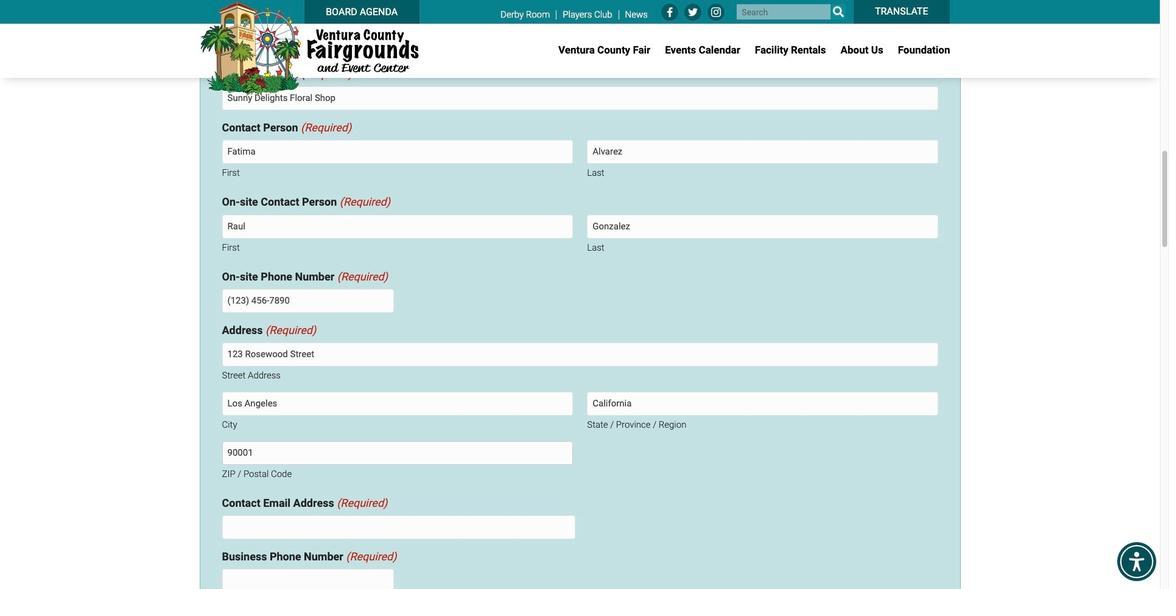 Task type: locate. For each thing, give the bounding box(es) containing it.
twitter image
[[685, 3, 702, 20]]

None text field
[[588, 140, 939, 164], [588, 215, 939, 239], [588, 140, 939, 164], [588, 215, 939, 239]]

None email field
[[222, 516, 576, 540]]

facebook f image
[[662, 3, 679, 20]]

faigrounds logo image
[[307, 28, 420, 74]]

instagram image
[[708, 3, 725, 20]]

None text field
[[222, 87, 939, 110], [222, 140, 573, 164], [222, 215, 573, 239], [222, 343, 939, 367], [222, 392, 573, 416], [588, 392, 939, 416], [222, 442, 573, 466], [222, 87, 939, 110], [222, 140, 573, 164], [222, 215, 573, 239], [222, 343, 939, 367], [222, 392, 573, 416], [588, 392, 939, 416], [222, 442, 573, 466]]

Search form search field
[[737, 4, 847, 19]]

None telephone field
[[222, 289, 394, 313], [222, 570, 394, 590], [222, 289, 394, 313], [222, 570, 394, 590]]

banner
[[0, 0, 1161, 96]]



Task type: describe. For each thing, give the bounding box(es) containing it.
search image
[[833, 6, 844, 17]]

logo image
[[200, 2, 304, 96]]

Search search field
[[737, 4, 831, 19]]



